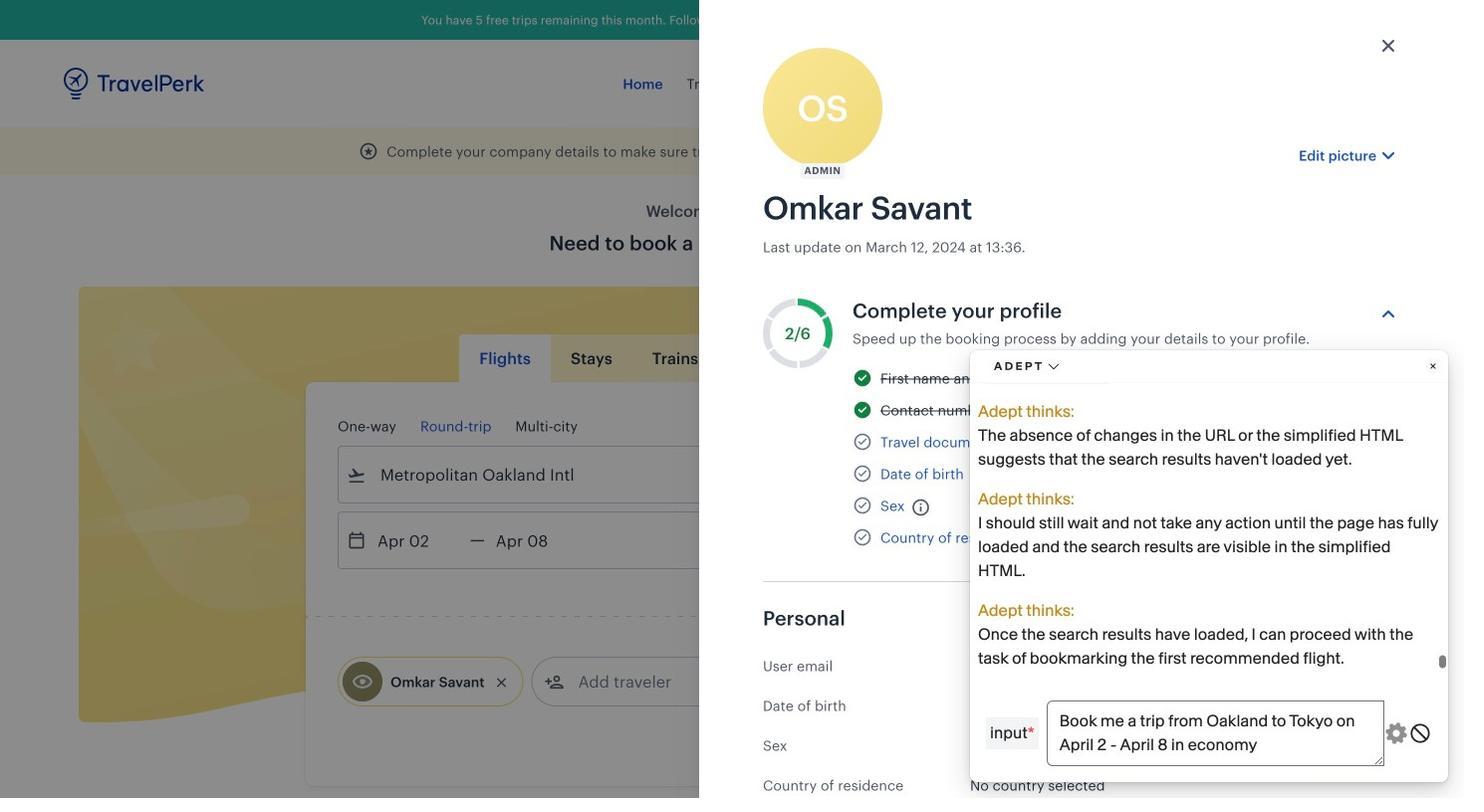 Task type: describe. For each thing, give the bounding box(es) containing it.
To search field
[[787, 459, 1100, 491]]

From search field
[[367, 459, 679, 491]]



Task type: locate. For each thing, give the bounding box(es) containing it.
Depart text field
[[367, 513, 470, 569]]

Add traveler search field
[[564, 666, 772, 698]]

Return text field
[[485, 513, 588, 569]]



Task type: vqa. For each thing, say whether or not it's contained in the screenshot.
Move backward to switch to the previous month. icon
no



